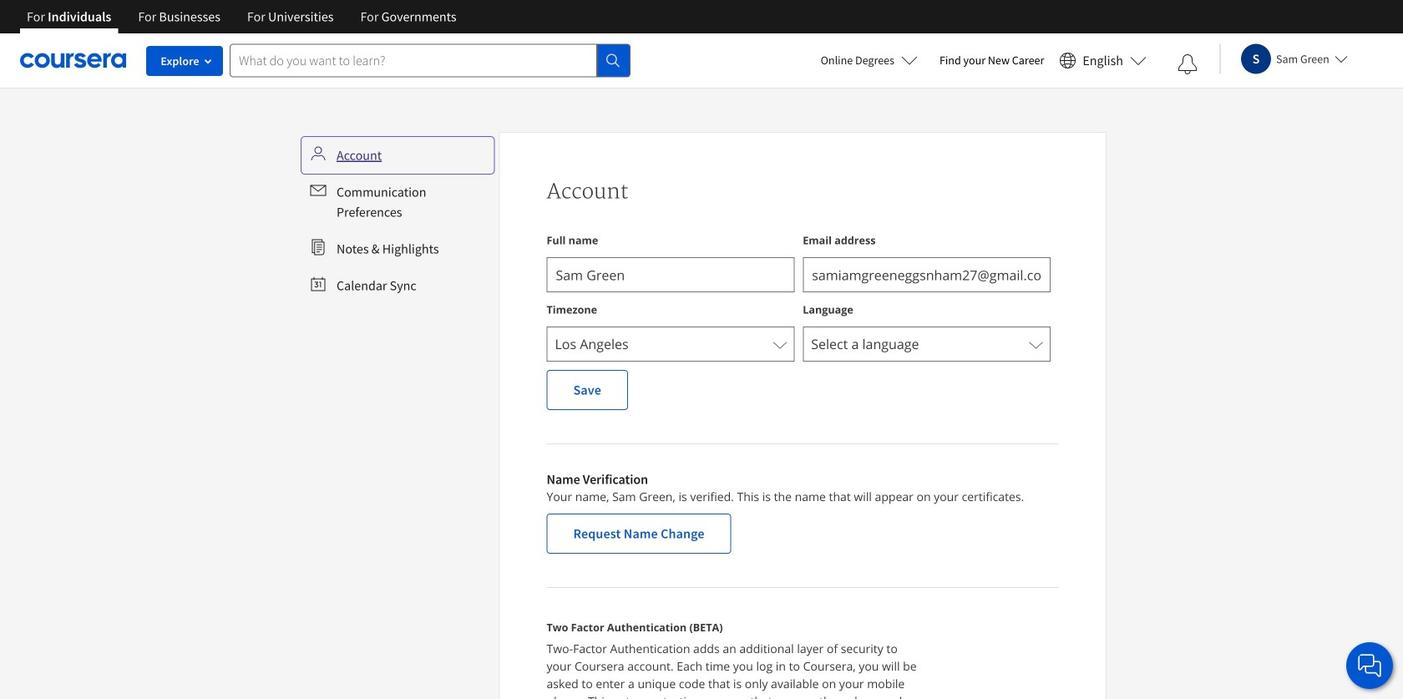 Task type: locate. For each thing, give the bounding box(es) containing it.
None search field
[[230, 44, 631, 77]]

What do you want to learn? text field
[[230, 44, 597, 77]]

None text field
[[547, 257, 795, 292]]

None text field
[[803, 257, 1051, 292]]

menu
[[303, 139, 492, 302]]



Task type: vqa. For each thing, say whether or not it's contained in the screenshot.
the bottommost easy
no



Task type: describe. For each thing, give the bounding box(es) containing it.
banner navigation
[[13, 0, 470, 33]]

coursera image
[[20, 47, 126, 74]]



